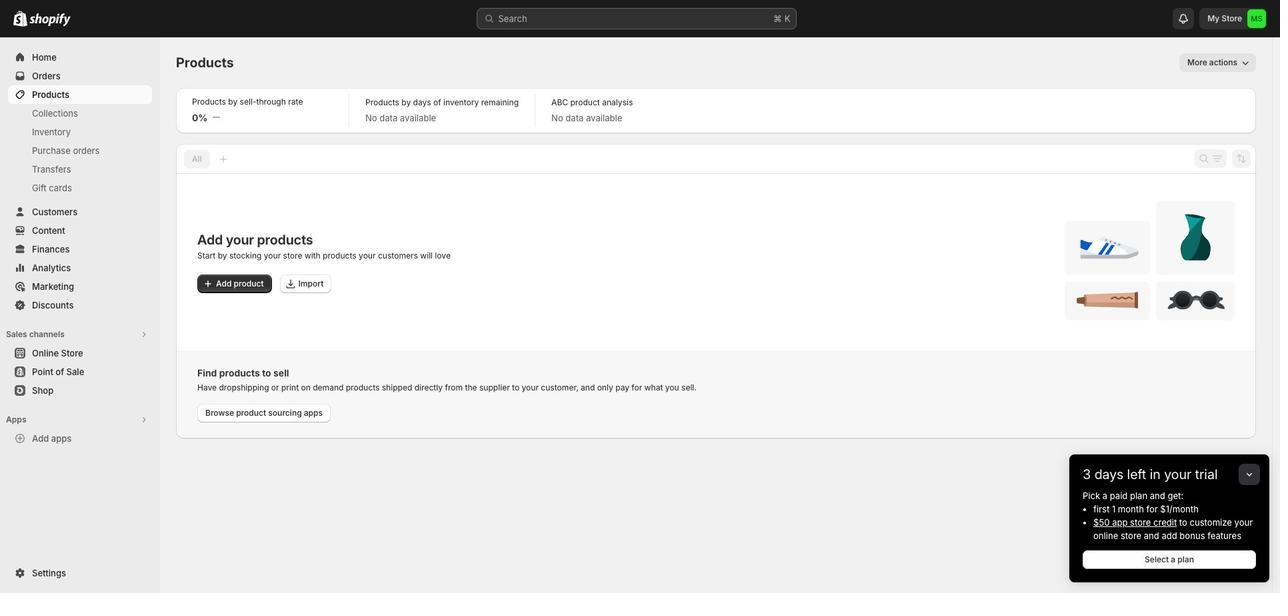 Task type: vqa. For each thing, say whether or not it's contained in the screenshot.
Fullscreen dialog
no



Task type: locate. For each thing, give the bounding box(es) containing it.
my store image
[[1248, 9, 1266, 28]]

shopify image
[[29, 13, 71, 27]]



Task type: describe. For each thing, give the bounding box(es) containing it.
shopify image
[[13, 11, 27, 27]]

start by stocking your store with products your customers will love image
[[1065, 201, 1235, 321]]



